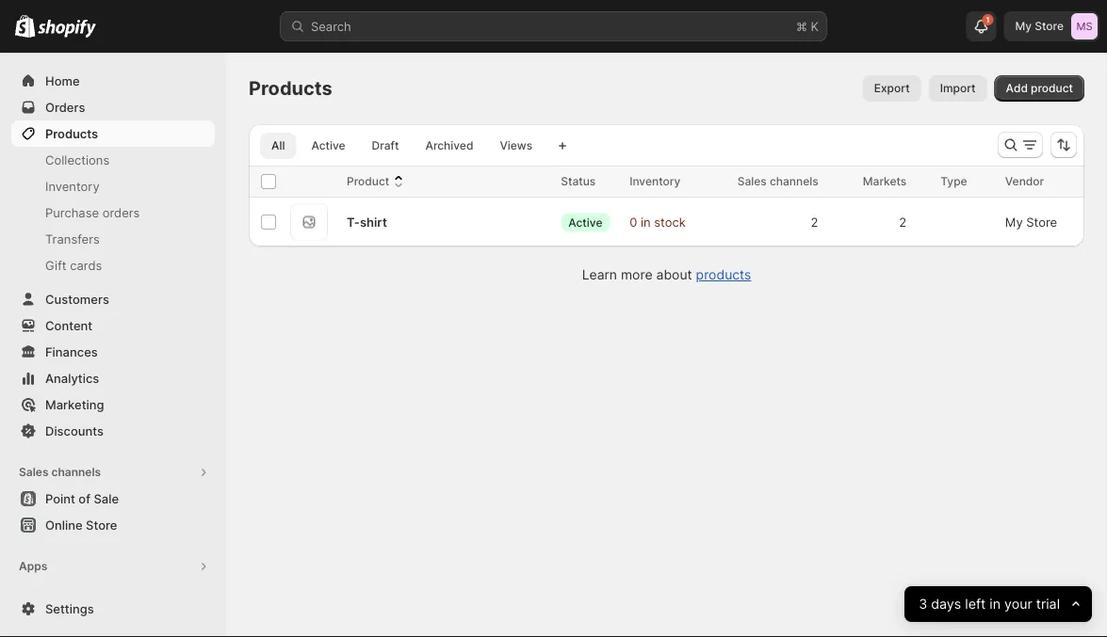 Task type: vqa. For each thing, say whether or not it's contained in the screenshot.
plan
no



Task type: locate. For each thing, give the bounding box(es) containing it.
0 vertical spatial sales channels
[[738, 175, 818, 188]]

k
[[811, 19, 819, 33]]

tab list
[[256, 132, 548, 159]]

discounts link
[[11, 418, 215, 445]]

point of sale link
[[11, 486, 215, 513]]

tab list containing all
[[256, 132, 548, 159]]

1 horizontal spatial sales
[[738, 175, 767, 188]]

content
[[45, 318, 92, 333]]

2 vertical spatial store
[[86, 518, 117, 533]]

gift
[[45, 258, 67, 273]]

1 vertical spatial active
[[568, 216, 603, 229]]

1 horizontal spatial 2 button
[[889, 204, 929, 241]]

export button
[[863, 75, 921, 102]]

in
[[641, 215, 651, 229], [989, 597, 1000, 613]]

import button
[[929, 75, 987, 102]]

point
[[45, 492, 75, 506]]

0 vertical spatial channels
[[770, 175, 818, 188]]

inventory
[[630, 175, 681, 188], [45, 179, 100, 194]]

channels up point of sale
[[51, 466, 101, 480]]

0 horizontal spatial active
[[311, 139, 345, 153]]

products
[[696, 267, 751, 283]]

products link
[[696, 267, 751, 283]]

0 horizontal spatial sales channels
[[19, 466, 101, 480]]

products up collections
[[45, 126, 98, 141]]

3
[[919, 597, 927, 613]]

t-shirt
[[347, 215, 387, 229]]

store
[[1035, 19, 1064, 33], [1026, 215, 1057, 229], [86, 518, 117, 533]]

store inside button
[[86, 518, 117, 533]]

type
[[941, 175, 967, 188]]

3 days left in your trial
[[919, 597, 1060, 613]]

trial
[[1036, 597, 1060, 613]]

store down sale
[[86, 518, 117, 533]]

archived link
[[414, 133, 485, 159]]

product
[[347, 175, 389, 188]]

0 horizontal spatial products
[[45, 126, 98, 141]]

in right left
[[989, 597, 1000, 613]]

0 horizontal spatial sales
[[19, 466, 49, 480]]

1 vertical spatial products
[[45, 126, 98, 141]]

left
[[965, 597, 986, 613]]

in right 0
[[641, 215, 651, 229]]

channels left the markets
[[770, 175, 818, 188]]

apps
[[19, 560, 47, 574]]

vendor button
[[1005, 172, 1063, 191]]

0 horizontal spatial inventory
[[45, 179, 100, 194]]

sales inside button
[[19, 466, 49, 480]]

2 button
[[801, 204, 841, 241], [889, 204, 929, 241]]

active
[[311, 139, 345, 153], [568, 216, 603, 229]]

online store link
[[11, 513, 215, 539]]

1 button
[[966, 11, 996, 41]]

home
[[45, 73, 80, 88]]

active right all
[[311, 139, 345, 153]]

1
[[986, 15, 990, 24]]

0 vertical spatial sales
[[738, 175, 767, 188]]

1 horizontal spatial products
[[249, 77, 332, 100]]

1 2 from the left
[[811, 215, 818, 229]]

discounts
[[45, 424, 104, 439]]

0 vertical spatial my
[[1015, 19, 1032, 33]]

1 vertical spatial in
[[989, 597, 1000, 613]]

sales up point
[[19, 466, 49, 480]]

products link
[[11, 121, 215, 147]]

analytics
[[45, 371, 99, 386]]

products
[[249, 77, 332, 100], [45, 126, 98, 141]]

1 horizontal spatial 2
[[899, 215, 907, 229]]

0 horizontal spatial 2 button
[[801, 204, 841, 241]]

my store
[[1015, 19, 1064, 33], [1005, 215, 1057, 229]]

sales right 'inventory' button
[[738, 175, 767, 188]]

cards
[[70, 258, 102, 273]]

point of sale button
[[0, 486, 226, 513]]

vendor
[[1005, 175, 1044, 188]]

1 horizontal spatial inventory
[[630, 175, 681, 188]]

my down vendor
[[1005, 215, 1023, 229]]

finances
[[45, 345, 98, 359]]

store left my store icon
[[1035, 19, 1064, 33]]

inventory up 0 in stock
[[630, 175, 681, 188]]

my right 1
[[1015, 19, 1032, 33]]

settings link
[[11, 596, 215, 623]]

my
[[1015, 19, 1032, 33], [1005, 215, 1023, 229]]

1 2 button from the left
[[801, 204, 841, 241]]

sales channels inside button
[[19, 466, 101, 480]]

0 horizontal spatial channels
[[51, 466, 101, 480]]

1 vertical spatial channels
[[51, 466, 101, 480]]

inventory up purchase
[[45, 179, 100, 194]]

1 vertical spatial sales
[[19, 466, 49, 480]]

active down status on the right top of the page
[[568, 216, 603, 229]]

home link
[[11, 68, 215, 94]]

sale
[[94, 492, 119, 506]]

my store down vendor button
[[1005, 215, 1057, 229]]

channels
[[770, 175, 818, 188], [51, 466, 101, 480]]

shopify image
[[38, 19, 96, 38]]

marketing
[[45, 398, 104, 412]]

store down vendor button
[[1026, 215, 1057, 229]]

0 horizontal spatial 2
[[811, 215, 818, 229]]

1 horizontal spatial in
[[989, 597, 1000, 613]]

add product link
[[995, 75, 1085, 102]]

my store left my store icon
[[1015, 19, 1064, 33]]

online
[[45, 518, 83, 533]]

type button
[[941, 172, 986, 191]]

purchase orders link
[[11, 200, 215, 226]]

products up all
[[249, 77, 332, 100]]

0
[[630, 215, 637, 229]]

1 vertical spatial sales channels
[[19, 466, 101, 480]]

purchase orders
[[45, 205, 140, 220]]

0 vertical spatial products
[[249, 77, 332, 100]]

2
[[811, 215, 818, 229], [899, 215, 907, 229]]

finances link
[[11, 339, 215, 366]]

2 2 from the left
[[899, 215, 907, 229]]

0 horizontal spatial in
[[641, 215, 651, 229]]



Task type: describe. For each thing, give the bounding box(es) containing it.
channels inside button
[[51, 466, 101, 480]]

marketing link
[[11, 392, 215, 418]]

more
[[621, 267, 653, 283]]

transfers link
[[11, 226, 215, 253]]

analytics link
[[11, 366, 215, 392]]

⌘ k
[[796, 19, 819, 33]]

transfers
[[45, 232, 100, 246]]

gift cards link
[[11, 253, 215, 279]]

t-shirt link
[[347, 213, 387, 232]]

views link
[[488, 133, 544, 159]]

2 2 button from the left
[[889, 204, 929, 241]]

0 vertical spatial my store
[[1015, 19, 1064, 33]]

1 horizontal spatial sales channels
[[738, 175, 818, 188]]

active link
[[300, 133, 357, 159]]

search
[[311, 19, 351, 33]]

0 vertical spatial store
[[1035, 19, 1064, 33]]

learn more about products
[[582, 267, 751, 283]]

draft
[[372, 139, 399, 153]]

product button
[[347, 172, 408, 191]]

apps button
[[11, 554, 215, 580]]

3 days left in your trial button
[[904, 587, 1092, 623]]

import
[[940, 82, 976, 95]]

collections link
[[11, 147, 215, 173]]

all
[[271, 139, 285, 153]]

point of sale
[[45, 492, 119, 506]]

status
[[561, 175, 596, 188]]

online store
[[45, 518, 117, 533]]

0 vertical spatial in
[[641, 215, 651, 229]]

product
[[1031, 82, 1073, 95]]

0 vertical spatial active
[[311, 139, 345, 153]]

of
[[79, 492, 90, 506]]

settings
[[45, 602, 94, 617]]

1 horizontal spatial channels
[[770, 175, 818, 188]]

online store button
[[0, 513, 226, 539]]

in inside dropdown button
[[989, 597, 1000, 613]]

orders link
[[11, 94, 215, 121]]

add product
[[1006, 82, 1073, 95]]

gift cards
[[45, 258, 102, 273]]

views
[[500, 139, 533, 153]]

1 vertical spatial my store
[[1005, 215, 1057, 229]]

shopify image
[[15, 15, 35, 37]]

collections
[[45, 153, 109, 167]]

1 vertical spatial my
[[1005, 215, 1023, 229]]

sales channels button
[[11, 460, 215, 486]]

orders
[[102, 205, 140, 220]]

0 in stock
[[630, 215, 686, 229]]

learn
[[582, 267, 617, 283]]

customers link
[[11, 286, 215, 313]]

orders
[[45, 100, 85, 114]]

stock
[[654, 215, 686, 229]]

inventory inside button
[[630, 175, 681, 188]]

your
[[1004, 597, 1032, 613]]

all button
[[260, 133, 296, 159]]

inventory link
[[11, 173, 215, 200]]

purchase
[[45, 205, 99, 220]]

customers
[[45, 292, 109, 307]]

draft link
[[360, 133, 410, 159]]

1 horizontal spatial active
[[568, 216, 603, 229]]

add
[[1006, 82, 1028, 95]]

1 vertical spatial store
[[1026, 215, 1057, 229]]

export
[[874, 82, 910, 95]]

my store image
[[1071, 13, 1098, 40]]

markets
[[863, 175, 907, 188]]

about
[[656, 267, 692, 283]]

inventory button
[[630, 172, 700, 191]]

t-
[[347, 215, 360, 229]]

⌘
[[796, 19, 807, 33]]

days
[[931, 597, 961, 613]]

shirt
[[360, 215, 387, 229]]

content link
[[11, 313, 215, 339]]

archived
[[425, 139, 473, 153]]



